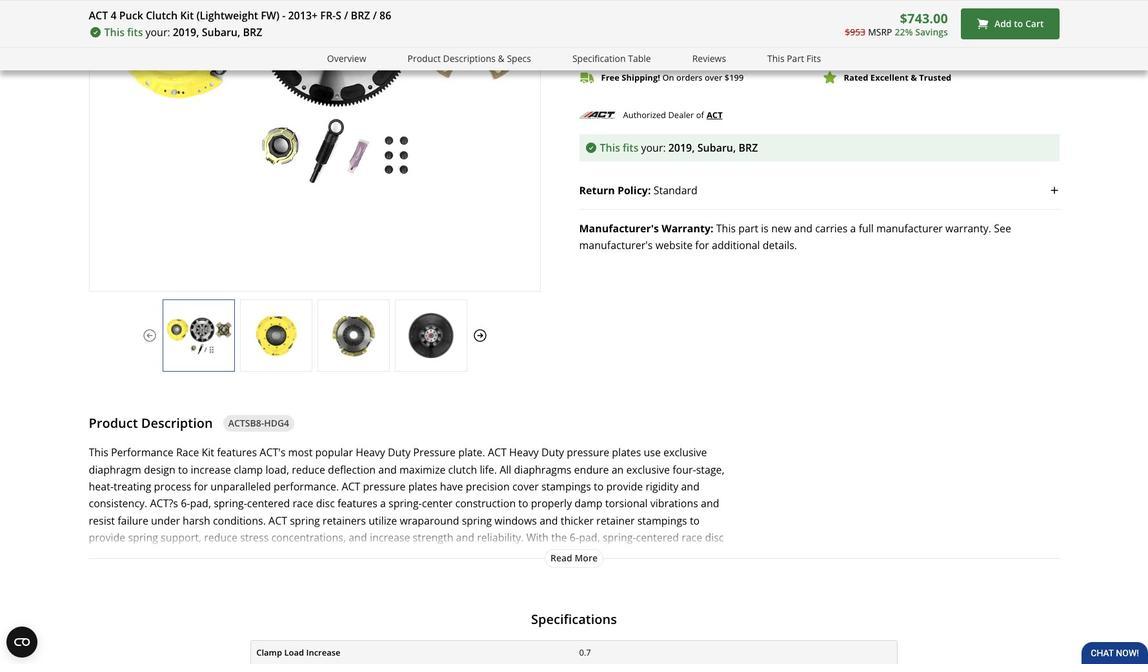 Task type: vqa. For each thing, say whether or not it's contained in the screenshot.
"subaru brz"
no



Task type: describe. For each thing, give the bounding box(es) containing it.
2 vertical spatial centered
[[382, 548, 425, 562]]

clamp
[[256, 647, 282, 659]]

1 vertical spatial plates
[[408, 480, 437, 494]]

0 horizontal spatial this fits your: 2019, subaru, brz
[[104, 25, 262, 39]]

for inside this part is new and carries a full manufacturer warranty. see manufacturer's website for additional details.
[[695, 238, 709, 253]]

is inside this part is new and carries a full manufacturer warranty. see manufacturer's website for additional details.
[[761, 222, 769, 236]]

support,
[[161, 531, 201, 545]]

table
[[628, 52, 651, 65]]

act down deflection
[[342, 480, 360, 494]]

race
[[176, 446, 199, 460]]

2013+
[[288, 8, 318, 23]]

center
[[422, 497, 453, 511]]

torsional
[[605, 497, 648, 511]]

act image
[[579, 106, 616, 124]]

0 horizontal spatial brz
[[243, 25, 262, 39]]

0 vertical spatial 6-
[[181, 497, 190, 511]]

standard
[[654, 183, 698, 198]]

is down strength
[[449, 548, 457, 562]]

four-
[[673, 463, 696, 477]]

excellent
[[871, 71, 909, 83]]

0 horizontal spatial features
[[217, 446, 257, 460]]

fr-
[[320, 8, 336, 23]]

0 vertical spatial increase
[[191, 463, 231, 477]]

spring- down utilize
[[349, 548, 382, 562]]

carries
[[815, 222, 848, 236]]

open widget image
[[6, 627, 37, 658]]

failure
[[118, 514, 148, 528]]

1 vertical spatial provide
[[89, 531, 125, 545]]

0 vertical spatial stampings
[[542, 480, 591, 494]]

an
[[612, 463, 624, 477]]

2 vertical spatial for
[[533, 548, 547, 562]]

vibrations
[[651, 497, 698, 511]]

harsh
[[183, 514, 210, 528]]

windows
[[495, 514, 537, 528]]

heat.
[[89, 565, 113, 579]]

description
[[141, 414, 213, 432]]

2 vertical spatial 6-
[[316, 548, 325, 562]]

puck
[[119, 8, 143, 23]]

0 vertical spatial reduce
[[292, 463, 325, 477]]

more
[[687, 548, 713, 562]]

over
[[705, 71, 723, 83]]

spring- up utilize
[[389, 497, 422, 511]]

up
[[695, 50, 706, 61]]

1 vertical spatial subaru,
[[698, 141, 736, 155]]

spring- up 'conditions.'
[[214, 497, 247, 511]]

price
[[601, 50, 621, 61]]

is left harsher,
[[152, 548, 159, 562]]

kit inside this performance race kit features act's most popular heavy duty pressure plate. act heavy duty pressure plates use exclusive diaphragm design to increase clamp load, reduce deflection and maximize clutch life. all diaphragms endure an exclusive four-stage, heat-treating process for unparalleled performance. act pressure plates have precision cover stampings to provide rigidity and consistency. act?s 6-pad, spring-centered race disc features a spring-center construction to properly damp torsional vibrations and resist failure under harsh conditions. act spring retainers utilize wraparound spring windows and thicker retainer stampings to provide spring support, reduce stress concentrations, and increase strength and reliability. with the 6-pad, spring-centered race disc engagement is harsher, but shifting is fast. the 6-pad, spring-centered disc is recommended for larger clutch sizes to absorb more heat.
[[202, 446, 214, 460]]

2 horizontal spatial 6-
[[570, 531, 579, 545]]

$743.00 $953 msrp 22% savings
[[845, 10, 948, 38]]

product for product descriptions & specs
[[408, 52, 441, 65]]

read more
[[551, 552, 598, 564]]

110%
[[719, 50, 741, 61]]

price match guarantee up to 110%
[[601, 50, 741, 61]]

this for this part fits
[[768, 52, 785, 65]]

this down act image at the top of page
[[600, 141, 620, 155]]

new
[[771, 222, 792, 236]]

to down vibrations
[[690, 514, 700, 528]]

use
[[644, 446, 661, 460]]

specification
[[573, 52, 626, 65]]

specifications
[[531, 611, 617, 628]]

$199
[[725, 71, 744, 83]]

orders
[[677, 71, 703, 83]]

and down 'properly'
[[540, 514, 558, 528]]

load
[[284, 647, 304, 659]]

to down endure
[[594, 480, 604, 494]]

0 vertical spatial 2019,
[[173, 25, 199, 39]]

shipping!
[[622, 71, 660, 83]]

retainers
[[323, 514, 366, 528]]

2 vertical spatial pad,
[[325, 548, 346, 562]]

act link
[[707, 108, 723, 122]]

product description
[[89, 414, 213, 432]]

1 horizontal spatial provide
[[606, 480, 643, 494]]

authorized dealer of act
[[623, 109, 723, 121]]

most
[[288, 446, 313, 460]]

diaphragms
[[514, 463, 572, 477]]

product descriptions & specs
[[408, 52, 531, 65]]

recommended
[[460, 548, 531, 562]]

1 horizontal spatial race
[[682, 531, 703, 545]]

actsb8-
[[228, 417, 264, 429]]

policy:
[[618, 183, 651, 198]]

2 horizontal spatial disc
[[705, 531, 724, 545]]

1 vertical spatial features
[[338, 497, 378, 511]]

0 vertical spatial brz
[[351, 8, 370, 23]]

0 vertical spatial pad,
[[190, 497, 211, 511]]

2 actsb8-hdg4 act 4 puck clutch kit (lightweight fw) - 2013+ ft86, image from the left
[[240, 313, 311, 358]]

process
[[154, 480, 191, 494]]

2 vertical spatial disc
[[428, 548, 447, 562]]

part
[[739, 222, 759, 236]]

to down 'cover'
[[519, 497, 528, 511]]

a inside this part is new and carries a full manufacturer warranty. see manufacturer's website for additional details.
[[851, 222, 856, 236]]

clamp load increase
[[256, 647, 341, 659]]

3 actsb8-hdg4 act 4 puck clutch kit (lightweight fw) - 2013+ ft86, image from the left
[[318, 313, 389, 358]]

read
[[551, 552, 572, 564]]

and down four-
[[681, 480, 700, 494]]

return
[[579, 183, 615, 198]]

but
[[205, 548, 221, 562]]

0 vertical spatial your:
[[146, 25, 170, 39]]

fits
[[807, 52, 821, 65]]

free shipping! on orders over $199
[[601, 71, 744, 83]]

0 horizontal spatial reduce
[[204, 531, 238, 545]]

reviews
[[692, 52, 726, 65]]

0 vertical spatial exclusive
[[664, 446, 707, 460]]

larger
[[550, 548, 578, 562]]

and down stage, at the bottom
[[701, 497, 719, 511]]

and right strength
[[456, 531, 475, 545]]

website
[[656, 238, 693, 253]]

clutch
[[146, 8, 178, 23]]

is left fast.
[[262, 548, 270, 562]]

86
[[380, 8, 391, 23]]

product for product description
[[89, 414, 138, 432]]

& for descriptions
[[498, 52, 505, 65]]

have
[[440, 480, 463, 494]]

guarantee
[[650, 50, 693, 61]]

specs
[[507, 52, 531, 65]]

endure
[[574, 463, 609, 477]]

reliability.
[[477, 531, 524, 545]]

1 horizontal spatial stampings
[[638, 514, 687, 528]]

0 vertical spatial subaru,
[[202, 25, 240, 39]]

fw)
[[261, 8, 280, 23]]

trusted
[[919, 71, 952, 83]]

1 vertical spatial your:
[[641, 141, 666, 155]]

1 horizontal spatial pressure
[[567, 446, 609, 460]]

to right up
[[708, 50, 717, 61]]

concentrations,
[[271, 531, 346, 545]]

act?s
[[150, 497, 178, 511]]

additional
[[712, 238, 760, 253]]

all
[[500, 463, 512, 477]]

full
[[859, 222, 874, 236]]

design
[[144, 463, 175, 477]]

consistency.
[[89, 497, 147, 511]]

dealer
[[668, 109, 694, 121]]



Task type: locate. For each thing, give the bounding box(es) containing it.
pad, up more
[[579, 531, 600, 545]]

add to cart
[[995, 18, 1044, 30]]

this inside this part is new and carries a full manufacturer warranty. see manufacturer's website for additional details.
[[716, 222, 736, 236]]

maximize
[[400, 463, 446, 477]]

/ right s
[[344, 8, 348, 23]]

under
[[151, 514, 180, 528]]

centered down strength
[[382, 548, 425, 562]]

is
[[761, 222, 769, 236], [152, 548, 159, 562], [262, 548, 270, 562], [449, 548, 457, 562]]

increase
[[306, 647, 341, 659]]

&
[[498, 52, 505, 65], [911, 71, 917, 83]]

act right of
[[707, 109, 723, 121]]

disc down strength
[[428, 548, 447, 562]]

to down race
[[178, 463, 188, 477]]

pressure up utilize
[[363, 480, 406, 494]]

disc up retainers
[[316, 497, 335, 511]]

0 vertical spatial plates
[[612, 446, 641, 460]]

1 horizontal spatial heavy
[[509, 446, 539, 460]]

spring down "construction"
[[462, 514, 492, 528]]

unparalleled
[[211, 480, 271, 494]]

1 vertical spatial increase
[[370, 531, 410, 545]]

0 vertical spatial provide
[[606, 480, 643, 494]]

1 horizontal spatial /
[[373, 8, 377, 23]]

absorb
[[651, 548, 684, 562]]

kit
[[180, 8, 194, 23], [202, 446, 214, 460]]

/ left the '86'
[[373, 8, 377, 23]]

0 vertical spatial features
[[217, 446, 257, 460]]

1 horizontal spatial &
[[911, 71, 917, 83]]

provide up torsional
[[606, 480, 643, 494]]

1 vertical spatial centered
[[636, 531, 679, 545]]

reviews link
[[692, 52, 726, 66]]

6-
[[181, 497, 190, 511], [570, 531, 579, 545], [316, 548, 325, 562]]

1 horizontal spatial a
[[851, 222, 856, 236]]

0 horizontal spatial pad,
[[190, 497, 211, 511]]

0 vertical spatial pressure
[[567, 446, 609, 460]]

0 vertical spatial race
[[293, 497, 313, 511]]

0 horizontal spatial product
[[89, 414, 138, 432]]

1 vertical spatial pad,
[[579, 531, 600, 545]]

1 vertical spatial 6-
[[570, 531, 579, 545]]

this inside this part fits 'link'
[[768, 52, 785, 65]]

& for excellent
[[911, 71, 917, 83]]

reduce up the but
[[204, 531, 238, 545]]

& left specs
[[498, 52, 505, 65]]

a
[[851, 222, 856, 236], [380, 497, 386, 511]]

this for this part is new and carries a full manufacturer warranty. see manufacturer's website for additional details.
[[716, 222, 736, 236]]

2 / from the left
[[373, 8, 377, 23]]

for down with
[[533, 548, 547, 562]]

1 vertical spatial fits
[[623, 141, 639, 155]]

kit right clutch
[[180, 8, 194, 23]]

fits
[[127, 25, 143, 39], [623, 141, 639, 155]]

this left part
[[768, 52, 785, 65]]

increase
[[191, 463, 231, 477], [370, 531, 410, 545]]

2019, down dealer
[[669, 141, 695, 155]]

this for this performance race kit features act's most popular heavy duty pressure plate. act heavy duty pressure plates use exclusive diaphragm design to increase clamp load, reduce deflection and maximize clutch life. all diaphragms endure an exclusive four-stage, heat-treating process for unparalleled performance. act pressure plates have precision cover stampings to provide rigidity and consistency. act?s 6-pad, spring-centered race disc features a spring-center construction to properly damp torsional vibrations and resist failure under harsh conditions. act spring retainers utilize wraparound spring windows and thicker retainer stampings to provide spring support, reduce stress concentrations, and increase strength and reliability. with the 6-pad, spring-centered race disc engagement is harsher, but shifting is fast. the 6-pad, spring-centered disc is recommended for larger clutch sizes to absorb more heat.
[[89, 446, 108, 460]]

precision
[[466, 480, 510, 494]]

0 horizontal spatial plates
[[408, 480, 437, 494]]

specification table link
[[573, 52, 651, 66]]

wraparound
[[400, 514, 459, 528]]

features up retainers
[[338, 497, 378, 511]]

1 horizontal spatial kit
[[202, 446, 214, 460]]

fits down authorized
[[623, 141, 639, 155]]

1 vertical spatial disc
[[705, 531, 724, 545]]

& left the trusted
[[911, 71, 917, 83]]

damp
[[575, 497, 603, 511]]

6- right 'the'
[[316, 548, 325, 562]]

popular
[[315, 446, 353, 460]]

go to right image image
[[472, 328, 488, 343]]

1 vertical spatial pressure
[[363, 480, 406, 494]]

1 horizontal spatial 2019,
[[669, 141, 695, 155]]

warranty.
[[946, 222, 992, 236]]

0 vertical spatial product
[[408, 52, 441, 65]]

this fits your: 2019, subaru, brz down dealer
[[600, 141, 758, 155]]

pad, up harsh
[[190, 497, 211, 511]]

deflection
[[328, 463, 376, 477]]

0 horizontal spatial increase
[[191, 463, 231, 477]]

0 vertical spatial clutch
[[448, 463, 477, 477]]

warranty:
[[662, 222, 714, 236]]

stress
[[240, 531, 269, 545]]

diaphragm
[[89, 463, 141, 477]]

spring- down retainer
[[603, 531, 636, 545]]

performance
[[111, 446, 174, 460]]

reduce
[[292, 463, 325, 477], [204, 531, 238, 545]]

centered up absorb
[[636, 531, 679, 545]]

product inside "link"
[[408, 52, 441, 65]]

clutch down plate.
[[448, 463, 477, 477]]

1 horizontal spatial subaru,
[[698, 141, 736, 155]]

for right process
[[194, 480, 208, 494]]

features
[[217, 446, 257, 460], [338, 497, 378, 511]]

of
[[696, 109, 704, 121]]

fits down puck
[[127, 25, 143, 39]]

act inside 'authorized dealer of act'
[[707, 109, 723, 121]]

0 horizontal spatial 6-
[[181, 497, 190, 511]]

utilize
[[369, 514, 397, 528]]

0 horizontal spatial /
[[344, 8, 348, 23]]

kit right race
[[202, 446, 214, 460]]

0 horizontal spatial 2019,
[[173, 25, 199, 39]]

free
[[601, 71, 620, 83]]

harsher,
[[162, 548, 202, 562]]

life.
[[480, 463, 497, 477]]

product descriptions & specs link
[[408, 52, 531, 66]]

2 horizontal spatial centered
[[636, 531, 679, 545]]

pressure up endure
[[567, 446, 609, 460]]

stampings up 'properly'
[[542, 480, 591, 494]]

see
[[994, 222, 1012, 236]]

0 horizontal spatial stampings
[[542, 480, 591, 494]]

this fits your: 2019, subaru, brz
[[104, 25, 262, 39], [600, 141, 758, 155]]

this up additional
[[716, 222, 736, 236]]

conditions.
[[213, 514, 266, 528]]

0 horizontal spatial disc
[[316, 497, 335, 511]]

actsb8-hdg4
[[228, 417, 289, 429]]

duty up diaphragms
[[542, 446, 564, 460]]

to right sizes
[[638, 548, 648, 562]]

heat-
[[89, 480, 114, 494]]

heavy up all
[[509, 446, 539, 460]]

rated
[[844, 71, 869, 83]]

1 horizontal spatial your:
[[641, 141, 666, 155]]

0 vertical spatial disc
[[316, 497, 335, 511]]

spring-
[[214, 497, 247, 511], [389, 497, 422, 511], [603, 531, 636, 545], [349, 548, 382, 562]]

a inside this performance race kit features act's most popular heavy duty pressure plate. act heavy duty pressure plates use exclusive diaphragm design to increase clamp load, reduce deflection and maximize clutch life. all diaphragms endure an exclusive four-stage, heat-treating process for unparalleled performance. act pressure plates have precision cover stampings to provide rigidity and consistency. act?s 6-pad, spring-centered race disc features a spring-center construction to properly damp torsional vibrations and resist failure under harsh conditions. act spring retainers utilize wraparound spring windows and thicker retainer stampings to provide spring support, reduce stress concentrations, and increase strength and reliability. with the 6-pad, spring-centered race disc engagement is harsher, but shifting is fast. the 6-pad, spring-centered disc is recommended for larger clutch sizes to absorb more heat.
[[380, 497, 386, 511]]

(lightweight
[[197, 8, 258, 23]]

specification table
[[573, 52, 651, 65]]

clamp
[[234, 463, 263, 477]]

1 heavy from the left
[[356, 446, 385, 460]]

0 horizontal spatial &
[[498, 52, 505, 65]]

s
[[336, 8, 342, 23]]

1 duty from the left
[[388, 446, 411, 460]]

0 horizontal spatial fits
[[127, 25, 143, 39]]

is right part
[[761, 222, 769, 236]]

4
[[111, 8, 117, 23]]

reduce up performance.
[[292, 463, 325, 477]]

0 horizontal spatial spring
[[128, 531, 158, 545]]

act 4 puck clutch kit (lightweight fw) - 2013+ fr-s / brz / 86
[[89, 8, 391, 23]]

and
[[794, 222, 813, 236], [378, 463, 397, 477], [681, 480, 700, 494], [701, 497, 719, 511], [540, 514, 558, 528], [349, 531, 367, 545], [456, 531, 475, 545]]

0 horizontal spatial kit
[[180, 8, 194, 23]]

heavy up deflection
[[356, 446, 385, 460]]

and right "new"
[[794, 222, 813, 236]]

2019, down clutch
[[173, 25, 199, 39]]

resist
[[89, 514, 115, 528]]

duty up maximize
[[388, 446, 411, 460]]

for down warranty:
[[695, 238, 709, 253]]

disc
[[316, 497, 335, 511], [705, 531, 724, 545], [428, 548, 447, 562]]

this inside this performance race kit features act's most popular heavy duty pressure plate. act heavy duty pressure plates use exclusive diaphragm design to increase clamp load, reduce deflection and maximize clutch life. all diaphragms endure an exclusive four-stage, heat-treating process for unparalleled performance. act pressure plates have precision cover stampings to provide rigidity and consistency. act?s 6-pad, spring-centered race disc features a spring-center construction to properly damp torsional vibrations and resist failure under harsh conditions. act spring retainers utilize wraparound spring windows and thicker retainer stampings to provide spring support, reduce stress concentrations, and increase strength and reliability. with the 6-pad, spring-centered race disc engagement is harsher, but shifting is fast. the 6-pad, spring-centered disc is recommended for larger clutch sizes to absorb more heat.
[[89, 446, 108, 460]]

this performance race kit features act's most popular heavy duty pressure plate. act heavy duty pressure plates use exclusive diaphragm design to increase clamp load, reduce deflection and maximize clutch life. all diaphragms endure an exclusive four-stage, heat-treating process for unparalleled performance. act pressure plates have precision cover stampings to provide rigidity and consistency. act?s 6-pad, spring-centered race disc features a spring-center construction to properly damp torsional vibrations and resist failure under harsh conditions. act spring retainers utilize wraparound spring windows and thicker retainer stampings to provide spring support, reduce stress concentrations, and increase strength and reliability. with the 6-pad, spring-centered race disc engagement is harsher, but shifting is fast. the 6-pad, spring-centered disc is recommended for larger clutch sizes to absorb more heat.
[[89, 446, 725, 579]]

0 vertical spatial for
[[695, 238, 709, 253]]

and inside this part is new and carries a full manufacturer warranty. see manufacturer's website for additional details.
[[794, 222, 813, 236]]

spring up concentrations,
[[290, 514, 320, 528]]

more
[[575, 552, 598, 564]]

1 vertical spatial for
[[194, 480, 208, 494]]

increase down race
[[191, 463, 231, 477]]

2 horizontal spatial brz
[[739, 141, 758, 155]]

race down performance.
[[293, 497, 313, 511]]

1 horizontal spatial clutch
[[581, 548, 610, 562]]

0 horizontal spatial subaru,
[[202, 25, 240, 39]]

1 horizontal spatial spring
[[290, 514, 320, 528]]

4 actsb8-hdg4 act 4 puck clutch kit (lightweight fw) - 2013+ ft86, image from the left
[[395, 313, 466, 358]]

and left maximize
[[378, 463, 397, 477]]

load,
[[266, 463, 289, 477]]

act up all
[[488, 446, 507, 460]]

0 horizontal spatial race
[[293, 497, 313, 511]]

manufacturer
[[877, 222, 943, 236]]

$953
[[845, 26, 866, 38]]

2 horizontal spatial pad,
[[579, 531, 600, 545]]

match
[[623, 50, 648, 61]]

1 vertical spatial reduce
[[204, 531, 238, 545]]

0 horizontal spatial pressure
[[363, 480, 406, 494]]

1 vertical spatial clutch
[[581, 548, 610, 562]]

2 horizontal spatial spring
[[462, 514, 492, 528]]

2 duty from the left
[[542, 446, 564, 460]]

stage,
[[696, 463, 725, 477]]

clutch left sizes
[[581, 548, 610, 562]]

a up utilize
[[380, 497, 386, 511]]

exclusive up four-
[[664, 446, 707, 460]]

-
[[282, 8, 286, 23]]

1 horizontal spatial 6-
[[316, 548, 325, 562]]

2 vertical spatial brz
[[739, 141, 758, 155]]

22%
[[895, 26, 913, 38]]

stampings down vibrations
[[638, 514, 687, 528]]

cover
[[512, 480, 539, 494]]

plate.
[[458, 446, 485, 460]]

spring down failure
[[128, 531, 158, 545]]

1 vertical spatial &
[[911, 71, 917, 83]]

1 actsb8-hdg4 act 4 puck clutch kit (lightweight fw) - 2013+ ft86, image from the left
[[163, 313, 234, 358]]

& inside "link"
[[498, 52, 505, 65]]

0 horizontal spatial heavy
[[356, 446, 385, 460]]

1 vertical spatial this fits your: 2019, subaru, brz
[[600, 141, 758, 155]]

product left descriptions
[[408, 52, 441, 65]]

exclusive down use
[[626, 463, 670, 477]]

plates down maximize
[[408, 480, 437, 494]]

race up more
[[682, 531, 703, 545]]

subaru,
[[202, 25, 240, 39], [698, 141, 736, 155]]

retainer
[[597, 514, 635, 528]]

0 vertical spatial a
[[851, 222, 856, 236]]

to inside button
[[1014, 18, 1023, 30]]

this up diaphragm
[[89, 446, 108, 460]]

this fits your: 2019, subaru, brz down clutch
[[104, 25, 262, 39]]

6- up harsh
[[181, 497, 190, 511]]

descriptions
[[443, 52, 496, 65]]

1 horizontal spatial brz
[[351, 8, 370, 23]]

spring
[[290, 514, 320, 528], [462, 514, 492, 528], [128, 531, 158, 545]]

1 horizontal spatial centered
[[382, 548, 425, 562]]

0 horizontal spatial clutch
[[448, 463, 477, 477]]

0 horizontal spatial duty
[[388, 446, 411, 460]]

1 horizontal spatial for
[[533, 548, 547, 562]]

stampings
[[542, 480, 591, 494], [638, 514, 687, 528]]

plates up an
[[612, 446, 641, 460]]

your: down clutch
[[146, 25, 170, 39]]

and down retainers
[[349, 531, 367, 545]]

treating
[[114, 480, 151, 494]]

features up clamp on the left
[[217, 446, 257, 460]]

provide down resist
[[89, 531, 125, 545]]

0 vertical spatial &
[[498, 52, 505, 65]]

manufacturer's
[[579, 222, 659, 236]]

2 heavy from the left
[[509, 446, 539, 460]]

sizes
[[612, 548, 635, 562]]

pad, right 'the'
[[325, 548, 346, 562]]

with
[[527, 531, 549, 545]]

1 vertical spatial stampings
[[638, 514, 687, 528]]

centered down unparalleled
[[247, 497, 290, 511]]

0 vertical spatial this fits your: 2019, subaru, brz
[[104, 25, 262, 39]]

to right add
[[1014, 18, 1023, 30]]

1 horizontal spatial duty
[[542, 446, 564, 460]]

disc up more
[[705, 531, 724, 545]]

heavy
[[356, 446, 385, 460], [509, 446, 539, 460]]

a left the full
[[851, 222, 856, 236]]

1 horizontal spatial increase
[[370, 531, 410, 545]]

increase down utilize
[[370, 531, 410, 545]]

1 horizontal spatial features
[[338, 497, 378, 511]]

1 horizontal spatial reduce
[[292, 463, 325, 477]]

0 vertical spatial fits
[[127, 25, 143, 39]]

properly
[[531, 497, 572, 511]]

1 / from the left
[[344, 8, 348, 23]]

act up stress
[[269, 514, 287, 528]]

the
[[296, 548, 313, 562]]

details.
[[763, 238, 797, 253]]

$743.00
[[900, 10, 948, 27]]

act left 4
[[89, 8, 108, 23]]

0 horizontal spatial a
[[380, 497, 386, 511]]

0 vertical spatial centered
[[247, 497, 290, 511]]

1 vertical spatial product
[[89, 414, 138, 432]]

subaru, down act link
[[698, 141, 736, 155]]

this down 4
[[104, 25, 125, 39]]

return policy: standard
[[579, 183, 698, 198]]

2019,
[[173, 25, 199, 39], [669, 141, 695, 155]]

performance.
[[274, 480, 339, 494]]

this part is new and carries a full manufacturer warranty. see manufacturer's website for additional details.
[[579, 222, 1012, 253]]

thicker
[[561, 514, 594, 528]]

1 horizontal spatial pad,
[[325, 548, 346, 562]]

your: down authorized
[[641, 141, 666, 155]]

manufacturer's
[[579, 238, 653, 253]]

subaru, down (lightweight
[[202, 25, 240, 39]]

0 horizontal spatial centered
[[247, 497, 290, 511]]

0 horizontal spatial provide
[[89, 531, 125, 545]]

1 vertical spatial race
[[682, 531, 703, 545]]

6- right the
[[570, 531, 579, 545]]

1 vertical spatial 2019,
[[669, 141, 695, 155]]

product
[[408, 52, 441, 65], [89, 414, 138, 432]]

1 vertical spatial a
[[380, 497, 386, 511]]

1 vertical spatial kit
[[202, 446, 214, 460]]

1 horizontal spatial fits
[[623, 141, 639, 155]]

actsb8-hdg4 act 4 puck clutch kit (lightweight fw) - 2013+ ft86, image
[[163, 313, 234, 358], [240, 313, 311, 358], [318, 313, 389, 358], [395, 313, 466, 358]]

product up performance
[[89, 414, 138, 432]]

1 vertical spatial exclusive
[[626, 463, 670, 477]]



